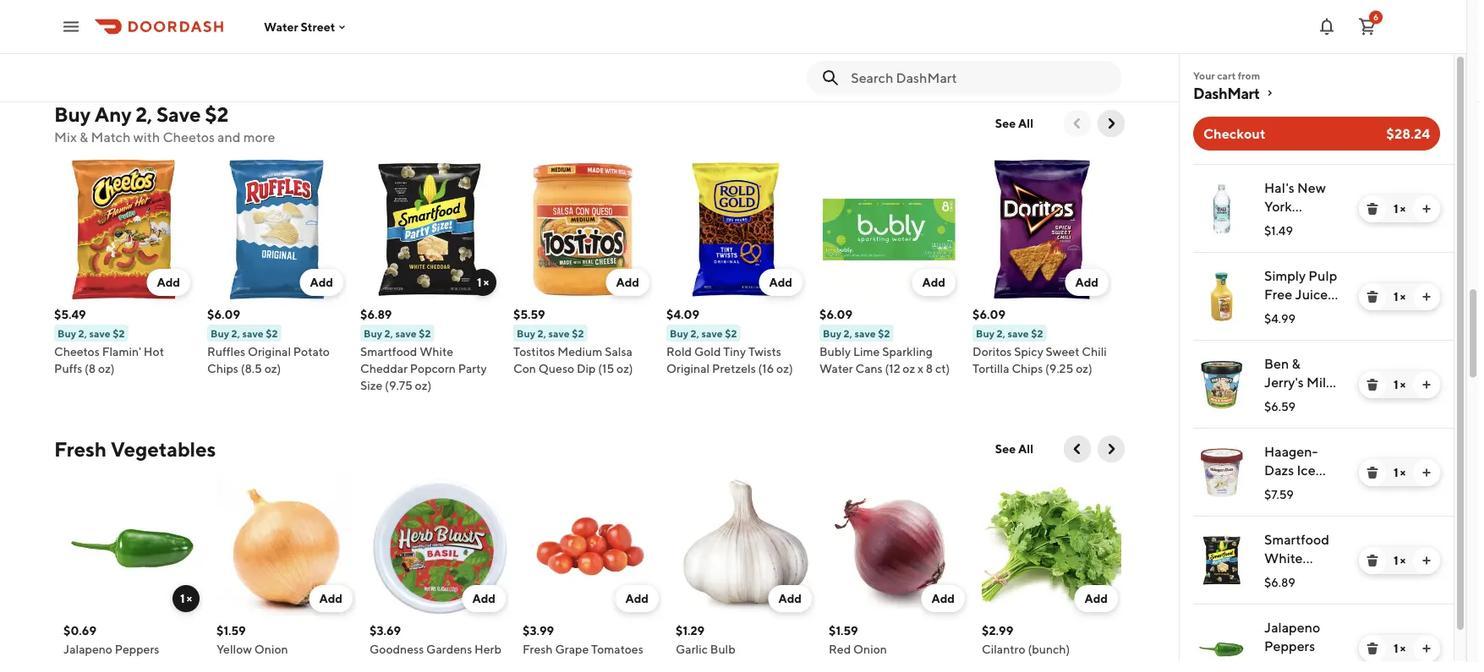Task type: describe. For each thing, give the bounding box(es) containing it.
rold
[[666, 345, 692, 359]]

cheetos inside $5.49 buy 2, save $2 cheetos flamin' hot puffs (8 oz)
[[54, 345, 100, 359]]

add for yellow onion image on the left of the page
[[320, 592, 343, 606]]

$6.09 buy 2, save $2 doritos spicy sweet chili tortilla chips (9.25 oz)
[[973, 308, 1107, 376]]

bubly lime sparkling water cans (12 oz x 8 ct) image
[[820, 160, 959, 300]]

herb
[[475, 643, 502, 657]]

see all link for $2.99
[[985, 436, 1044, 463]]

cilantro (bunch) image
[[982, 477, 1122, 616]]

oz) inside $3.69 goodness gardens herb blastz basil (0.45 oz)
[[465, 660, 482, 662]]

juice
[[1295, 286, 1328, 302]]

fresh grape tomatoes image
[[523, 477, 663, 616]]

$4.99
[[1264, 312, 1296, 326]]

list containing simply pulp free juice orange (52 oz)
[[1180, 164, 1454, 662]]

2, for $6.09 buy 2, save $2 ruffles original potato chips (8.5 oz)
[[231, 328, 240, 340]]

$28.24
[[1386, 126, 1430, 142]]

$2 for $6.09 buy 2, save $2 ruffles original potato chips (8.5 oz)
[[266, 328, 278, 340]]

flamin'
[[102, 345, 141, 359]]

ct)
[[935, 362, 950, 376]]

$6.89 for $6.89 buy 2, save $2 smartfood white cheddar popcorn party size (9.75 oz)
[[360, 308, 392, 322]]

$6.09 for bubly
[[820, 308, 853, 322]]

doritos
[[973, 345, 1012, 359]]

$2 for $4.09 buy 2, save $2 rold gold tiny twists original pretzels (16 oz)
[[725, 328, 737, 340]]

save for original
[[242, 328, 264, 340]]

oz) inside simply pulp free juice orange (52 oz)
[[1264, 323, 1283, 340]]

chips inside $6.09 buy 2, save $2 ruffles original potato chips (8.5 oz)
[[207, 362, 238, 376]]

next button of carousel image
[[1103, 115, 1120, 132]]

(12
[[885, 362, 900, 376]]

salsa
[[605, 345, 632, 359]]

puffs
[[54, 362, 82, 376]]

oz) inside $5.59 buy 2, save $2 tostitos medium salsa con queso dip (15 oz)
[[617, 362, 633, 376]]

$2.99 cilantro (bunch)
[[982, 624, 1071, 657]]

save for gold
[[701, 328, 723, 340]]

vegetables
[[111, 437, 216, 461]]

any
[[95, 102, 132, 126]]

(15
[[598, 362, 614, 376]]

red onion image
[[829, 477, 969, 616]]

dip
[[577, 362, 596, 376]]

pretzels
[[712, 362, 756, 376]]

remove item from cart image for $4.99
[[1366, 290, 1379, 304]]

$3.99 fresh grape tomatoes
[[523, 624, 644, 657]]

bulb
[[711, 643, 736, 657]]

save for flamin'
[[89, 328, 111, 340]]

fresh vegetables link
[[54, 436, 216, 463]]

remove item from cart image for $7.59
[[1366, 466, 1379, 480]]

$5.49
[[54, 308, 86, 322]]

see all for $2.99
[[995, 442, 1033, 456]]

$5.59
[[513, 308, 545, 322]]

tortilla
[[973, 362, 1009, 376]]

save for white
[[395, 328, 417, 340]]

free
[[1264, 286, 1292, 302]]

add for doritos spicy sweet chili tortilla chips (9.25 oz) image
[[1075, 276, 1099, 290]]

$2 for $6.09 buy 2, save $2 bubly lime sparkling water cans (12 oz x 8 ct)
[[878, 328, 890, 340]]

$3.69
[[370, 624, 401, 638]]

buy for tostitos
[[517, 328, 535, 340]]

potato
[[293, 345, 330, 359]]

buy for doritos
[[976, 328, 995, 340]]

buy any 2, save $2 mix & match with cheetos and more
[[54, 102, 275, 145]]

see all link for $6.09
[[985, 110, 1044, 137]]

add for goodness gardens herb blastz basil (0.45 oz) image
[[473, 592, 496, 606]]

2, for $6.09 buy 2, save $2 doritos spicy sweet chili tortilla chips (9.25 oz)
[[997, 328, 1005, 340]]

goodness
[[370, 643, 424, 657]]

checkout
[[1203, 126, 1266, 142]]

chili
[[1082, 345, 1107, 359]]

$0.69 jalapeno peppers
[[64, 624, 160, 657]]

cheetos inside buy any 2, save $2 mix & match with cheetos and more
[[163, 129, 215, 145]]

grape
[[556, 643, 589, 657]]

chips inside "$6.09 buy 2, save $2 doritos spicy sweet chili tortilla chips (9.25 oz)"
[[1012, 362, 1043, 376]]

remove item from cart image for $6.89
[[1366, 554, 1379, 567]]

ruffles
[[207, 345, 245, 359]]

add for red onion image
[[932, 592, 955, 606]]

ruffles original potato chips (8.5 oz) image
[[207, 160, 347, 300]]

cart
[[1217, 69, 1236, 81]]

original inside $4.09 buy 2, save $2 rold gold tiny twists original pretzels (16 oz)
[[666, 362, 710, 376]]

$2 for $6.89 buy 2, save $2 smartfood white cheddar popcorn party size (9.75 oz)
[[419, 328, 431, 340]]

save
[[156, 102, 201, 126]]

next button of carousel image
[[1103, 441, 1120, 458]]

$1.59 for $1.59 red onion
[[829, 624, 858, 638]]

save for lime
[[854, 328, 876, 340]]

notification bell image
[[1317, 16, 1337, 37]]

(8.5
[[241, 362, 262, 376]]

2, for $5.49 buy 2, save $2 cheetos flamin' hot puffs (8 oz)
[[78, 328, 87, 340]]

add one to cart image for ben & jerry's milk & cookies ice cream (16 oz) image
[[1420, 378, 1433, 392]]

popcorn
[[410, 362, 456, 376]]

cans
[[855, 362, 883, 376]]

$2 for buy any 2, save $2 mix & match with cheetos and more
[[205, 102, 229, 126]]

(9.25
[[1045, 362, 1074, 376]]

buy for ruffles
[[211, 328, 229, 340]]

party
[[458, 362, 487, 376]]

onion for $1.59 red onion
[[854, 643, 887, 657]]

all for $2.99
[[1018, 442, 1033, 456]]

add for "ruffles original potato chips (8.5 oz)" "image"
[[310, 276, 333, 290]]

add one to cart image for $6.89
[[1420, 554, 1433, 567]]

see all for $6.09
[[995, 117, 1033, 131]]

$6.09 buy 2, save $2 bubly lime sparkling water cans (12 oz x 8 ct)
[[820, 308, 950, 376]]

$1.29
[[676, 624, 705, 638]]

x
[[918, 362, 924, 376]]

tostitos
[[513, 345, 555, 359]]

buy inside buy any 2, save $2 mix & match with cheetos and more
[[54, 102, 91, 126]]

peppers inside $0.69 jalapeno peppers
[[115, 643, 160, 657]]

$2.99
[[982, 624, 1014, 638]]

sparkling
[[882, 345, 933, 359]]

goodness gardens herb blastz basil (0.45 oz) image
[[370, 477, 510, 616]]

buy for smartfood
[[364, 328, 382, 340]]

buy for cheetos
[[58, 328, 76, 340]]

6 items, open order cart image
[[1357, 16, 1378, 37]]

0 vertical spatial fresh
[[54, 437, 107, 461]]

$1.59 red onion
[[829, 624, 887, 657]]

oz) inside $6.89 buy 2, save $2 smartfood white cheddar popcorn party size (9.75 oz)
[[415, 379, 431, 393]]

buy for rold
[[670, 328, 688, 340]]

garlic
[[676, 643, 708, 657]]

rold gold tiny twists original pretzels (16 oz) image
[[666, 160, 806, 300]]

street
[[301, 20, 335, 34]]

lime
[[853, 345, 880, 359]]

more
[[243, 129, 275, 145]]

with
[[133, 129, 160, 145]]

ben & jerry's milk & cookies ice cream (16 oz) image
[[1197, 359, 1247, 410]]

remove item from cart image for the rightmost jalapeno peppers image's add one to cart image
[[1366, 642, 1379, 655]]

$1.49
[[1264, 224, 1293, 238]]

dashmart
[[1193, 84, 1260, 102]]

add one to cart image for $7.59
[[1420, 466, 1433, 480]]

dashmart link
[[1193, 83, 1440, 103]]

$7.59
[[1264, 488, 1294, 502]]

add for garlic bulb image
[[779, 592, 802, 606]]

red
[[829, 643, 851, 657]]

(9.75
[[385, 379, 413, 393]]

tostitos medium salsa con queso dip (15 oz) image
[[513, 160, 653, 300]]

8
[[926, 362, 933, 376]]

$6.09 for doritos
[[973, 308, 1006, 322]]

0 vertical spatial jalapeno
[[1264, 619, 1320, 636]]

previous button of carousel image for $6.09
[[1069, 115, 1086, 132]]

original inside $6.09 buy 2, save $2 ruffles original potato chips (8.5 oz)
[[248, 345, 291, 359]]

2, for buy any 2, save $2 mix & match with cheetos and more
[[136, 102, 152, 126]]

oz) inside $6.09 buy 2, save $2 ruffles original potato chips (8.5 oz)
[[264, 362, 281, 376]]

remove item from cart image for add one to cart image for ben & jerry's milk & cookies ice cream (16 oz) image
[[1366, 378, 1379, 392]]

jalapeno inside $0.69 jalapeno peppers
[[64, 643, 113, 657]]



Task type: vqa. For each thing, say whether or not it's contained in the screenshot.
$
no



Task type: locate. For each thing, give the bounding box(es) containing it.
1 horizontal spatial fresh
[[523, 643, 553, 657]]

1 chips from the left
[[207, 362, 238, 376]]

1 horizontal spatial cheetos
[[163, 129, 215, 145]]

2 onion from the left
[[854, 643, 887, 657]]

save inside the $6.09 buy 2, save $2 bubly lime sparkling water cans (12 oz x 8 ct)
[[854, 328, 876, 340]]

0 horizontal spatial chips
[[207, 362, 238, 376]]

hal's new york original sparkling seltzer water bottle (20 oz) image
[[1197, 184, 1247, 234]]

2, inside buy any 2, save $2 mix & match with cheetos and more
[[136, 102, 152, 126]]

$5.59 buy 2, save $2 tostitos medium salsa con queso dip (15 oz)
[[513, 308, 633, 376]]

$2 inside buy any 2, save $2 mix & match with cheetos and more
[[205, 102, 229, 126]]

water
[[264, 20, 298, 34], [820, 362, 853, 376]]

jalapeno peppers image
[[64, 477, 203, 616], [1197, 623, 1247, 662]]

2 add one to cart image from the top
[[1420, 290, 1433, 304]]

4 remove item from cart image from the top
[[1366, 554, 1379, 567]]

1 vertical spatial fresh
[[523, 643, 553, 657]]

smartfood
[[360, 345, 417, 359]]

0 horizontal spatial fresh
[[54, 437, 107, 461]]

$2 for $5.59 buy 2, save $2 tostitos medium salsa con queso dip (15 oz)
[[572, 328, 584, 340]]

$6.89 inside $6.89 buy 2, save $2 smartfood white cheddar popcorn party size (9.75 oz)
[[360, 308, 392, 322]]

2, up with
[[136, 102, 152, 126]]

oz)
[[1264, 323, 1283, 340], [98, 362, 115, 376], [264, 362, 281, 376], [617, 362, 633, 376], [776, 362, 793, 376], [1076, 362, 1092, 376], [415, 379, 431, 393], [465, 660, 482, 662]]

save inside $4.09 buy 2, save $2 rold gold tiny twists original pretzels (16 oz)
[[701, 328, 723, 340]]

$2
[[205, 102, 229, 126], [113, 328, 125, 340], [266, 328, 278, 340], [419, 328, 431, 340], [572, 328, 584, 340], [725, 328, 737, 340], [878, 328, 890, 340], [1031, 328, 1043, 340]]

white
[[420, 345, 453, 359]]

$6.89 up smartfood
[[360, 308, 392, 322]]

oz) down the orange
[[1264, 323, 1283, 340]]

see all down tortilla
[[995, 442, 1033, 456]]

your
[[1193, 69, 1215, 81]]

0 vertical spatial jalapeno peppers image
[[64, 477, 203, 616]]

1 $6.09 from the left
[[207, 308, 240, 322]]

2, inside $6.89 buy 2, save $2 smartfood white cheddar popcorn party size (9.75 oz)
[[384, 328, 393, 340]]

2 see from the top
[[995, 442, 1016, 456]]

simply pulp free juice orange (52 oz)
[[1264, 268, 1337, 340]]

6 button
[[1351, 10, 1384, 44]]

0 vertical spatial water
[[264, 20, 298, 34]]

buy up smartfood
[[364, 328, 382, 340]]

$6.09 up bubly
[[820, 308, 853, 322]]

1 horizontal spatial chips
[[1012, 362, 1043, 376]]

cilantro
[[982, 643, 1026, 657]]

buy inside $6.09 buy 2, save $2 ruffles original potato chips (8.5 oz)
[[211, 328, 229, 340]]

2, for $6.09 buy 2, save $2 bubly lime sparkling water cans (12 oz x 8 ct)
[[844, 328, 852, 340]]

cheddar
[[360, 362, 408, 376]]

1 horizontal spatial jalapeno
[[1264, 619, 1320, 636]]

add one to cart image
[[1420, 202, 1433, 216], [1420, 290, 1433, 304], [1420, 466, 1433, 480], [1420, 554, 1433, 567]]

$2 inside $4.09 buy 2, save $2 rold gold tiny twists original pretzels (16 oz)
[[725, 328, 737, 340]]

1 see all link from the top
[[985, 110, 1044, 137]]

oz) down popcorn
[[415, 379, 431, 393]]

(bunch)
[[1028, 643, 1071, 657]]

2, for $4.09 buy 2, save $2 rold gold tiny twists original pretzels (16 oz)
[[691, 328, 699, 340]]

buy up "doritos"
[[976, 328, 995, 340]]

1 all from the top
[[1018, 117, 1033, 131]]

$6.09 up ruffles
[[207, 308, 240, 322]]

bubly
[[820, 345, 851, 359]]

save inside $6.09 buy 2, save $2 ruffles original potato chips (8.5 oz)
[[242, 328, 264, 340]]

add one to cart image
[[1420, 378, 1433, 392], [1420, 642, 1433, 655]]

1 see from the top
[[995, 117, 1016, 131]]

2, inside the $6.09 buy 2, save $2 bubly lime sparkling water cans (12 oz x 8 ct)
[[844, 328, 852, 340]]

0 vertical spatial cheetos
[[163, 129, 215, 145]]

jalapeno
[[1264, 619, 1320, 636], [64, 643, 113, 657]]

add one to cart image for $1.49
[[1420, 202, 1433, 216]]

cheetos down save
[[163, 129, 215, 145]]

cheetos up puffs in the bottom of the page
[[54, 345, 100, 359]]

$1.59 inside $1.59 red onion
[[829, 624, 858, 638]]

3 save from the left
[[395, 328, 417, 340]]

save inside "$6.09 buy 2, save $2 doritos spicy sweet chili tortilla chips (9.25 oz)"
[[1008, 328, 1029, 340]]

water inside the $6.09 buy 2, save $2 bubly lime sparkling water cans (12 oz x 8 ct)
[[820, 362, 853, 376]]

fresh inside $3.99 fresh grape tomatoes
[[523, 643, 553, 657]]

buy
[[54, 102, 91, 126], [58, 328, 76, 340], [211, 328, 229, 340], [364, 328, 382, 340], [517, 328, 535, 340], [670, 328, 688, 340], [823, 328, 842, 340], [976, 328, 995, 340]]

see all link down tortilla
[[985, 436, 1044, 463]]

add for tostitos medium salsa con queso dip (15 oz) image
[[616, 276, 639, 290]]

cheetos flamin' hot puffs (8 oz) image
[[54, 160, 194, 300]]

1 horizontal spatial peppers
[[1264, 638, 1315, 654]]

onion inside "$1.59 yellow onion"
[[255, 643, 289, 657]]

tiny
[[723, 345, 746, 359]]

$6.09 for ruffles
[[207, 308, 240, 322]]

add one to cart image for the rightmost jalapeno peppers image
[[1420, 642, 1433, 655]]

oz) right (8.5
[[264, 362, 281, 376]]

$2 inside "$6.09 buy 2, save $2 doritos spicy sweet chili tortilla chips (9.25 oz)"
[[1031, 328, 1043, 340]]

$2 for $6.09 buy 2, save $2 doritos spicy sweet chili tortilla chips (9.25 oz)
[[1031, 328, 1043, 340]]

from
[[1238, 69, 1260, 81]]

$6.09 up "doritos"
[[973, 308, 1006, 322]]

$6.09
[[207, 308, 240, 322], [820, 308, 853, 322], [973, 308, 1006, 322]]

4 save from the left
[[548, 328, 570, 340]]

2 $6.09 from the left
[[820, 308, 853, 322]]

buy up bubly
[[823, 328, 842, 340]]

oz) right "(8" at the left of the page
[[98, 362, 115, 376]]

1 onion from the left
[[255, 643, 289, 657]]

2, up ruffles
[[231, 328, 240, 340]]

add one to cart image for $4.99
[[1420, 290, 1433, 304]]

$1.59 up red
[[829, 624, 858, 638]]

$2 inside $5.59 buy 2, save $2 tostitos medium salsa con queso dip (15 oz)
[[572, 328, 584, 340]]

peppers inside jalapeno peppers
[[1264, 638, 1315, 654]]

2 see all link from the top
[[985, 436, 1044, 463]]

$6.59
[[1264, 400, 1296, 414]]

1 vertical spatial see
[[995, 442, 1016, 456]]

add for rold gold tiny twists original pretzels (16 oz) image
[[769, 276, 792, 290]]

2, for $6.89 buy 2, save $2 smartfood white cheddar popcorn party size (9.75 oz)
[[384, 328, 393, 340]]

fresh down $3.99
[[523, 643, 553, 657]]

spicy
[[1014, 345, 1043, 359]]

save for medium
[[548, 328, 570, 340]]

queso
[[538, 362, 574, 376]]

previous button of carousel image
[[1069, 115, 1086, 132], [1069, 441, 1086, 458]]

fresh down "(8" at the left of the page
[[54, 437, 107, 461]]

1 $1.59 from the left
[[217, 624, 246, 638]]

original up (8.5
[[248, 345, 291, 359]]

add button
[[147, 269, 190, 296], [147, 269, 190, 296], [300, 269, 343, 296], [300, 269, 343, 296], [606, 269, 650, 296], [606, 269, 650, 296], [759, 269, 803, 296], [759, 269, 803, 296], [912, 269, 956, 296], [912, 269, 956, 296], [1065, 269, 1109, 296], [1065, 269, 1109, 296], [309, 586, 353, 613], [309, 586, 353, 613], [463, 586, 506, 613], [463, 586, 506, 613], [616, 586, 659, 613], [616, 586, 659, 613], [769, 586, 812, 613], [769, 586, 812, 613], [922, 586, 965, 613], [922, 586, 965, 613], [1075, 586, 1118, 613], [1075, 586, 1118, 613]]

3 $6.09 from the left
[[973, 308, 1006, 322]]

1 see all from the top
[[995, 117, 1033, 131]]

$6.09 inside $6.09 buy 2, save $2 ruffles original potato chips (8.5 oz)
[[207, 308, 240, 322]]

chips down ruffles
[[207, 362, 238, 376]]

twists
[[748, 345, 781, 359]]

0 horizontal spatial $1.59
[[217, 624, 246, 638]]

2, for $5.59 buy 2, save $2 tostitos medium salsa con queso dip (15 oz)
[[538, 328, 546, 340]]

0 vertical spatial add one to cart image
[[1420, 378, 1433, 392]]

oz) inside $4.09 buy 2, save $2 rold gold tiny twists original pretzels (16 oz)
[[776, 362, 793, 376]]

buy inside $4.09 buy 2, save $2 rold gold tiny twists original pretzels (16 oz)
[[670, 328, 688, 340]]

onion
[[255, 643, 289, 657], [854, 643, 887, 657]]

$2 inside the $6.09 buy 2, save $2 bubly lime sparkling water cans (12 oz x 8 ct)
[[878, 328, 890, 340]]

$2 for $5.49 buy 2, save $2 cheetos flamin' hot puffs (8 oz)
[[113, 328, 125, 340]]

see for $6.09
[[995, 117, 1016, 131]]

save up lime on the right bottom
[[854, 328, 876, 340]]

con
[[513, 362, 536, 376]]

smartfood white cheddar popcorn party size (9.75 oz) image
[[360, 160, 500, 300], [1197, 535, 1247, 586]]

6 save from the left
[[854, 328, 876, 340]]

medium
[[558, 345, 602, 359]]

add for bubly lime sparkling water cans (12 oz x 8 ct) image
[[922, 276, 946, 290]]

buy inside $5.59 buy 2, save $2 tostitos medium salsa con queso dip (15 oz)
[[517, 328, 535, 340]]

1 save from the left
[[89, 328, 111, 340]]

1 horizontal spatial jalapeno peppers image
[[1197, 623, 1247, 662]]

save inside $6.89 buy 2, save $2 smartfood white cheddar popcorn party size (9.75 oz)
[[395, 328, 417, 340]]

$4.09 buy 2, save $2 rold gold tiny twists original pretzels (16 oz)
[[666, 308, 793, 376]]

0 vertical spatial original
[[248, 345, 291, 359]]

$1.59
[[217, 624, 246, 638], [829, 624, 858, 638]]

$6.09 inside "$6.09 buy 2, save $2 doritos spicy sweet chili tortilla chips (9.25 oz)"
[[973, 308, 1006, 322]]

all for $6.09
[[1018, 117, 1033, 131]]

save up ruffles
[[242, 328, 264, 340]]

your cart from
[[1193, 69, 1260, 81]]

previous button of carousel image for $2.99
[[1069, 441, 1086, 458]]

1 vertical spatial jalapeno
[[64, 643, 113, 657]]

blastz
[[370, 660, 403, 662]]

chips down spicy
[[1012, 362, 1043, 376]]

basil
[[405, 660, 431, 662]]

0 vertical spatial smartfood white cheddar popcorn party size (9.75 oz) image
[[360, 160, 500, 300]]

0 vertical spatial see all
[[995, 117, 1033, 131]]

water down bubly
[[820, 362, 853, 376]]

remove item from cart image
[[1366, 378, 1379, 392], [1366, 642, 1379, 655]]

3 add one to cart image from the top
[[1420, 466, 1433, 480]]

oz) down salsa at the bottom of page
[[617, 362, 633, 376]]

chips
[[207, 362, 238, 376], [1012, 362, 1043, 376]]

1 vertical spatial see all
[[995, 442, 1033, 456]]

1 vertical spatial remove item from cart image
[[1366, 642, 1379, 655]]

mix
[[54, 129, 77, 145]]

2, inside $4.09 buy 2, save $2 rold gold tiny twists original pretzels (16 oz)
[[691, 328, 699, 340]]

open menu image
[[61, 16, 81, 37]]

1 horizontal spatial smartfood white cheddar popcorn party size (9.75 oz) image
[[1197, 535, 1247, 586]]

match
[[91, 129, 131, 145]]

see down search dashmart search field on the top of page
[[995, 117, 1016, 131]]

and
[[217, 129, 241, 145]]

add for the fresh grape tomatoes image
[[626, 592, 649, 606]]

0 vertical spatial see all link
[[985, 110, 1044, 137]]

1 vertical spatial water
[[820, 362, 853, 376]]

7 save from the left
[[1008, 328, 1029, 340]]

simply pulp free juice orange (52 oz) image
[[1197, 271, 1247, 322]]

1 ×
[[1394, 202, 1406, 216], [477, 276, 489, 290], [1394, 290, 1406, 304], [1394, 378, 1406, 392], [1394, 466, 1406, 480], [1394, 554, 1406, 567], [181, 592, 192, 606], [1394, 641, 1406, 655]]

buy inside "$6.09 buy 2, save $2 doritos spicy sweet chili tortilla chips (9.25 oz)"
[[976, 328, 995, 340]]

4 add one to cart image from the top
[[1420, 554, 1433, 567]]

$6.89
[[360, 308, 392, 322], [1264, 576, 1295, 589]]

save
[[89, 328, 111, 340], [242, 328, 264, 340], [395, 328, 417, 340], [548, 328, 570, 340], [701, 328, 723, 340], [854, 328, 876, 340], [1008, 328, 1029, 340]]

doritos spicy sweet chili tortilla chips (9.25 oz) image
[[973, 160, 1112, 300]]

see down tortilla
[[995, 442, 1016, 456]]

size
[[360, 379, 383, 393]]

onion inside $1.59 red onion
[[854, 643, 887, 657]]

add for cheetos flamin' hot puffs (8 oz) image
[[157, 276, 180, 290]]

0 vertical spatial $6.89
[[360, 308, 392, 322]]

$4.09
[[666, 308, 699, 322]]

save up flamin'
[[89, 328, 111, 340]]

1 add one to cart image from the top
[[1420, 202, 1433, 216]]

2, inside $5.49 buy 2, save $2 cheetos flamin' hot puffs (8 oz)
[[78, 328, 87, 340]]

0 horizontal spatial original
[[248, 345, 291, 359]]

1 horizontal spatial original
[[666, 362, 710, 376]]

water left the street
[[264, 20, 298, 34]]

2 chips from the left
[[1012, 362, 1043, 376]]

1 vertical spatial cheetos
[[54, 345, 100, 359]]

0 horizontal spatial cheetos
[[54, 345, 100, 359]]

0 vertical spatial all
[[1018, 117, 1033, 131]]

0 horizontal spatial jalapeno
[[64, 643, 113, 657]]

(0.45
[[433, 660, 463, 662]]

1 horizontal spatial onion
[[854, 643, 887, 657]]

2, down '$4.09'
[[691, 328, 699, 340]]

pulp
[[1309, 268, 1337, 284]]

$6.89 for $6.89
[[1264, 576, 1295, 589]]

see for $2.99
[[995, 442, 1016, 456]]

1 × button
[[469, 269, 496, 296], [469, 269, 496, 296], [173, 586, 200, 613], [173, 586, 200, 613]]

1 vertical spatial original
[[666, 362, 710, 376]]

2, up bubly
[[844, 328, 852, 340]]

$3.99
[[523, 624, 555, 638]]

3 remove item from cart image from the top
[[1366, 466, 1379, 480]]

garlic bulb image
[[676, 477, 816, 616]]

sweet
[[1046, 345, 1080, 359]]

buy up ruffles
[[211, 328, 229, 340]]

0 horizontal spatial $6.09
[[207, 308, 240, 322]]

1 vertical spatial see all link
[[985, 436, 1044, 463]]

5 save from the left
[[701, 328, 723, 340]]

(52
[[1314, 305, 1335, 321]]

(16
[[758, 362, 774, 376]]

previous button of carousel image left next button of carousel image
[[1069, 441, 1086, 458]]

0 vertical spatial remove item from cart image
[[1366, 378, 1379, 392]]

see all down search dashmart search field on the top of page
[[995, 117, 1033, 131]]

$1.29 garlic bulb
[[676, 624, 736, 657]]

2 save from the left
[[242, 328, 264, 340]]

2 horizontal spatial $6.09
[[973, 308, 1006, 322]]

oz) down chili in the right bottom of the page
[[1076, 362, 1092, 376]]

2 previous button of carousel image from the top
[[1069, 441, 1086, 458]]

buy inside $6.89 buy 2, save $2 smartfood white cheddar popcorn party size (9.75 oz)
[[364, 328, 382, 340]]

2, up "doritos"
[[997, 328, 1005, 340]]

$2 inside $6.09 buy 2, save $2 ruffles original potato chips (8.5 oz)
[[266, 328, 278, 340]]

0 horizontal spatial onion
[[255, 643, 289, 657]]

yellow onion image
[[217, 477, 356, 616]]

simply
[[1264, 268, 1306, 284]]

remove item from cart image
[[1366, 202, 1379, 216], [1366, 290, 1379, 304], [1366, 466, 1379, 480], [1366, 554, 1379, 567]]

oz) inside "$6.09 buy 2, save $2 doritos spicy sweet chili tortilla chips (9.25 oz)"
[[1076, 362, 1092, 376]]

1 vertical spatial previous button of carousel image
[[1069, 441, 1086, 458]]

1 vertical spatial add one to cart image
[[1420, 642, 1433, 655]]

cheetos
[[163, 129, 215, 145], [54, 345, 100, 359]]

see all link down search dashmart search field on the top of page
[[985, 110, 1044, 137]]

hot
[[144, 345, 164, 359]]

Search DashMart search field
[[851, 69, 1108, 87]]

0 horizontal spatial smartfood white cheddar popcorn party size (9.75 oz) image
[[360, 160, 500, 300]]

2, down $5.49
[[78, 328, 87, 340]]

oz
[[903, 362, 915, 376]]

all
[[1018, 117, 1033, 131], [1018, 442, 1033, 456]]

1 horizontal spatial $1.59
[[829, 624, 858, 638]]

0 vertical spatial see
[[995, 117, 1016, 131]]

1 add one to cart image from the top
[[1420, 378, 1433, 392]]

remove item from cart image for $1.49
[[1366, 202, 1379, 216]]

buy up mix
[[54, 102, 91, 126]]

1 previous button of carousel image from the top
[[1069, 115, 1086, 132]]

2, inside "$6.09 buy 2, save $2 doritos spicy sweet chili tortilla chips (9.25 oz)"
[[997, 328, 1005, 340]]

$0.69
[[64, 624, 97, 638]]

0 horizontal spatial $6.89
[[360, 308, 392, 322]]

$2 inside $6.89 buy 2, save $2 smartfood white cheddar popcorn party size (9.75 oz)
[[419, 328, 431, 340]]

list
[[1180, 164, 1454, 662]]

6
[[1373, 12, 1379, 22]]

$3.69 goodness gardens herb blastz basil (0.45 oz)
[[370, 624, 502, 662]]

buy inside $5.49 buy 2, save $2 cheetos flamin' hot puffs (8 oz)
[[58, 328, 76, 340]]

save inside $5.49 buy 2, save $2 cheetos flamin' hot puffs (8 oz)
[[89, 328, 111, 340]]

&
[[80, 129, 88, 145]]

oz) down herb
[[465, 660, 482, 662]]

1 vertical spatial jalapeno peppers image
[[1197, 623, 1247, 662]]

1 horizontal spatial $6.89
[[1264, 576, 1295, 589]]

2 $1.59 from the left
[[829, 624, 858, 638]]

1 vertical spatial smartfood white cheddar popcorn party size (9.75 oz) image
[[1197, 535, 1247, 586]]

(8
[[85, 362, 96, 376]]

original
[[248, 345, 291, 359], [666, 362, 710, 376]]

save up smartfood
[[395, 328, 417, 340]]

tomatoes
[[592, 643, 644, 657]]

2 remove item from cart image from the top
[[1366, 642, 1379, 655]]

1 horizontal spatial $6.09
[[820, 308, 853, 322]]

0 horizontal spatial water
[[264, 20, 298, 34]]

1 horizontal spatial water
[[820, 362, 853, 376]]

$1.59 for $1.59 yellow onion
[[217, 624, 246, 638]]

0 horizontal spatial peppers
[[115, 643, 160, 657]]

buy for bubly
[[823, 328, 842, 340]]

2 all from the top
[[1018, 442, 1033, 456]]

2, up smartfood
[[384, 328, 393, 340]]

oz) inside $5.49 buy 2, save $2 cheetos flamin' hot puffs (8 oz)
[[98, 362, 115, 376]]

water street
[[264, 20, 335, 34]]

save for spicy
[[1008, 328, 1029, 340]]

$6.89 buy 2, save $2 smartfood white cheddar popcorn party size (9.75 oz)
[[360, 308, 487, 393]]

2 add one to cart image from the top
[[1420, 642, 1433, 655]]

0 horizontal spatial jalapeno peppers image
[[64, 477, 203, 616]]

1 vertical spatial all
[[1018, 442, 1033, 456]]

add for cilantro (bunch) image
[[1085, 592, 1108, 606]]

2,
[[136, 102, 152, 126], [78, 328, 87, 340], [231, 328, 240, 340], [384, 328, 393, 340], [538, 328, 546, 340], [691, 328, 699, 340], [844, 328, 852, 340], [997, 328, 1005, 340]]

previous button of carousel image left next button of carousel icon
[[1069, 115, 1086, 132]]

1 remove item from cart image from the top
[[1366, 202, 1379, 216]]

$5.49 buy 2, save $2 cheetos flamin' hot puffs (8 oz)
[[54, 308, 164, 376]]

$6.09 buy 2, save $2 ruffles original potato chips (8.5 oz)
[[207, 308, 330, 376]]

$6.89 up jalapeno peppers
[[1264, 576, 1295, 589]]

buy down $5.59
[[517, 328, 535, 340]]

$6.09 inside the $6.09 buy 2, save $2 bubly lime sparkling water cans (12 oz x 8 ct)
[[820, 308, 853, 322]]

original down rold
[[666, 362, 710, 376]]

1 remove item from cart image from the top
[[1366, 378, 1379, 392]]

$1.59 up 'yellow'
[[217, 624, 246, 638]]

$2 inside $5.49 buy 2, save $2 cheetos flamin' hot puffs (8 oz)
[[113, 328, 125, 340]]

save up gold
[[701, 328, 723, 340]]

$1.59 yellow onion
[[217, 624, 289, 657]]

haagen-dazs ice cream vanilla (14 oz) image
[[1197, 447, 1247, 498]]

2, up tostitos
[[538, 328, 546, 340]]

water street button
[[264, 20, 349, 34]]

onion right red
[[854, 643, 887, 657]]

2, inside $5.59 buy 2, save $2 tostitos medium salsa con queso dip (15 oz)
[[538, 328, 546, 340]]

2 see all from the top
[[995, 442, 1033, 456]]

yellow
[[217, 643, 252, 657]]

save inside $5.59 buy 2, save $2 tostitos medium salsa con queso dip (15 oz)
[[548, 328, 570, 340]]

0 vertical spatial previous button of carousel image
[[1069, 115, 1086, 132]]

buy inside the $6.09 buy 2, save $2 bubly lime sparkling water cans (12 oz x 8 ct)
[[823, 328, 842, 340]]

jalapeno peppers
[[1264, 619, 1320, 654]]

onion for $1.59 yellow onion
[[255, 643, 289, 657]]

$1.59 inside "$1.59 yellow onion"
[[217, 624, 246, 638]]

onion right 'yellow'
[[255, 643, 289, 657]]

2, inside $6.09 buy 2, save $2 ruffles original potato chips (8.5 oz)
[[231, 328, 240, 340]]

1 vertical spatial $6.89
[[1264, 576, 1295, 589]]

buy up rold
[[670, 328, 688, 340]]

oz) right (16 at the bottom right
[[776, 362, 793, 376]]

save up medium
[[548, 328, 570, 340]]

buy down $5.49
[[58, 328, 76, 340]]

save up spicy
[[1008, 328, 1029, 340]]

2 remove item from cart image from the top
[[1366, 290, 1379, 304]]



